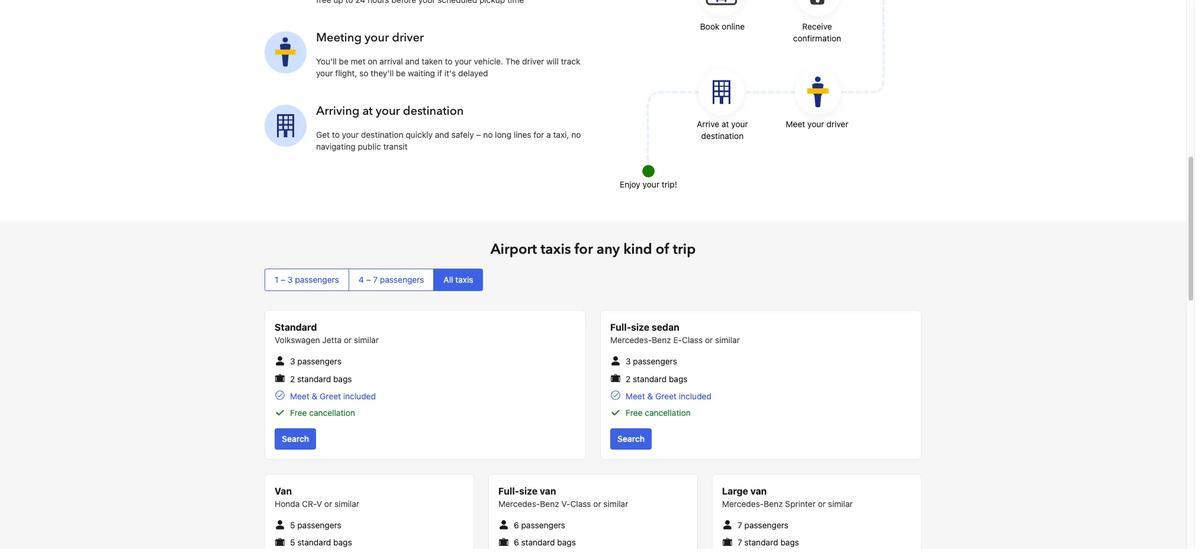 Task type: describe. For each thing, give the bounding box(es) containing it.
passengers right 1 at the left bottom of the page
[[295, 275, 339, 285]]

large van mercedes-benz sprinter or similar
[[723, 486, 853, 509]]

mercedes- for sedan
[[611, 335, 652, 345]]

destination for get to your destination quickly and safely – no long lines for a taxi, no navigating public transit
[[361, 130, 404, 140]]

sprinter
[[786, 499, 816, 509]]

free for size
[[626, 408, 643, 418]]

2 horizontal spatial meet
[[786, 119, 806, 129]]

transit
[[383, 142, 408, 152]]

taken
[[422, 56, 443, 66]]

quickly
[[406, 130, 433, 140]]

7 passengers
[[738, 521, 789, 531]]

arrive
[[697, 119, 720, 129]]

driver for meeting your driver
[[392, 30, 424, 46]]

van
[[275, 486, 292, 497]]

honda
[[275, 499, 300, 509]]

navigating
[[316, 142, 356, 152]]

it's
[[445, 68, 456, 78]]

jetta
[[322, 335, 342, 345]]

any
[[597, 240, 620, 260]]

search for volkswagen
[[282, 434, 309, 444]]

3 for full-
[[626, 357, 631, 367]]

passengers for van
[[297, 521, 342, 531]]

6 for 6 standard bags
[[514, 538, 519, 548]]

at for arriving
[[363, 103, 373, 119]]

receive
[[803, 21, 833, 32]]

6 for 6 passengers
[[514, 521, 519, 531]]

on
[[368, 56, 378, 66]]

meet for full-
[[626, 391, 645, 401]]

receive confirmation
[[794, 21, 842, 43]]

6 passengers
[[514, 521, 566, 531]]

v
[[317, 499, 322, 509]]

track
[[561, 56, 581, 66]]

and for meeting your driver
[[405, 56, 420, 66]]

meeting your driver
[[316, 30, 424, 46]]

bags for sedan
[[669, 374, 688, 384]]

the
[[506, 56, 520, 66]]

delayed
[[458, 68, 488, 78]]

2 no from the left
[[572, 130, 581, 140]]

taxis for airport
[[541, 240, 571, 260]]

3 for standard
[[290, 357, 295, 367]]

flight,
[[335, 68, 357, 78]]

passengers for standard
[[298, 357, 342, 367]]

1 vertical spatial be
[[396, 68, 406, 78]]

meet your driver
[[786, 119, 849, 129]]

similar inside standard volkswagen jetta or similar
[[354, 335, 379, 345]]

destination for arriving at your destination
[[403, 103, 464, 119]]

class for sedan
[[682, 335, 703, 345]]

meet & greet included for sedan
[[626, 391, 712, 401]]

book
[[701, 21, 720, 32]]

5 for 5 passengers
[[290, 521, 295, 531]]

full-size sedan mercedes-benz e-class or similar
[[611, 322, 740, 345]]

get to your destination quickly and safely – no long lines for a taxi, no navigating public transit
[[316, 130, 581, 152]]

airport
[[491, 240, 537, 260]]

van inside "large van mercedes-benz sprinter or similar"
[[751, 486, 767, 497]]

2 for volkswagen
[[290, 374, 295, 384]]

standard volkswagen jetta or similar
[[275, 322, 379, 345]]

so
[[360, 68, 369, 78]]

your inside get to your destination quickly and safely – no long lines for a taxi, no navigating public transit
[[342, 130, 359, 140]]

passengers right 4 at the left bottom of page
[[380, 275, 424, 285]]

cr-
[[302, 499, 317, 509]]

full- for full-size sedan
[[611, 322, 632, 333]]

4
[[359, 275, 364, 285]]

– for 4 – 7 passengers
[[366, 275, 371, 285]]

mercedes- inside "large van mercedes-benz sprinter or similar"
[[723, 499, 764, 509]]

or inside van honda cr-v or similar
[[325, 499, 332, 509]]

free for volkswagen
[[290, 408, 307, 418]]

or inside "large van mercedes-benz sprinter or similar"
[[818, 499, 826, 509]]

or inside full-size sedan mercedes-benz e-class or similar
[[705, 335, 713, 345]]

lines
[[514, 130, 532, 140]]

van inside full-size van mercedes-benz v-class or similar
[[540, 486, 556, 497]]

7 standard bags
[[738, 538, 800, 548]]

1
[[275, 275, 279, 285]]

3 inside sort results by element
[[288, 275, 293, 285]]

all taxis
[[444, 275, 474, 285]]

1 vertical spatial for
[[575, 240, 593, 260]]

standard for mercedes-
[[745, 538, 779, 548]]

passengers for large van
[[745, 521, 789, 531]]

included for sedan
[[679, 391, 712, 401]]

to inside you'll be met on arrival and taken to your vehicle. the driver will track your flight, so they'll be waiting if it's delayed
[[445, 56, 453, 66]]

5 for 5 standard bags
[[290, 538, 295, 548]]

if
[[438, 68, 442, 78]]

greet for jetta
[[320, 391, 341, 401]]

a
[[547, 130, 551, 140]]

similar inside full-size van mercedes-benz v-class or similar
[[604, 499, 629, 509]]

of
[[656, 240, 670, 260]]

e-
[[674, 335, 682, 345]]

benz for van
[[540, 499, 560, 509]]

standard
[[275, 322, 317, 333]]

benz inside "large van mercedes-benz sprinter or similar"
[[764, 499, 783, 509]]

safely
[[452, 130, 474, 140]]

bags for van
[[558, 538, 576, 548]]

7 inside sort results by element
[[373, 275, 378, 285]]

similar inside "large van mercedes-benz sprinter or similar"
[[829, 499, 853, 509]]

driver inside you'll be met on arrival and taken to your vehicle. the driver will track your flight, so they'll be waiting if it's delayed
[[522, 56, 544, 66]]

vehicle.
[[474, 56, 503, 66]]

mercedes- for van
[[499, 499, 540, 509]]

meeting
[[316, 30, 362, 46]]

volkswagen
[[275, 335, 320, 345]]

taxi,
[[553, 130, 569, 140]]

book online
[[701, 21, 745, 32]]

will
[[547, 56, 559, 66]]

enjoy
[[620, 180, 641, 190]]

similar inside van honda cr-v or similar
[[335, 499, 359, 509]]



Task type: locate. For each thing, give the bounding box(es) containing it.
7 up 7 standard bags
[[738, 521, 743, 531]]

0 vertical spatial driver
[[392, 30, 424, 46]]

4 – 7 passengers
[[359, 275, 424, 285]]

your inside arrive at your destination
[[732, 119, 749, 129]]

1 vertical spatial driver
[[522, 56, 544, 66]]

and inside get to your destination quickly and safely – no long lines for a taxi, no navigating public transit
[[435, 130, 449, 140]]

full- inside full-size van mercedes-benz v-class or similar
[[499, 486, 520, 497]]

2 search button from the left
[[611, 429, 652, 450]]

standard for sedan
[[633, 374, 667, 384]]

1 horizontal spatial and
[[435, 130, 449, 140]]

class inside full-size sedan mercedes-benz e-class or similar
[[682, 335, 703, 345]]

full- left "sedan"
[[611, 322, 632, 333]]

and for arriving at your destination
[[435, 130, 449, 140]]

2 3 passengers from the left
[[626, 357, 678, 367]]

taxis for all
[[456, 275, 474, 285]]

1 greet from the left
[[320, 391, 341, 401]]

online
[[722, 21, 745, 32]]

similar right e-
[[715, 335, 740, 345]]

bags for mercedes-
[[781, 538, 800, 548]]

van up 6 passengers
[[540, 486, 556, 497]]

0 horizontal spatial to
[[332, 130, 340, 140]]

1 & from the left
[[312, 391, 318, 401]]

1 horizontal spatial 3 passengers
[[626, 357, 678, 367]]

or right e-
[[705, 335, 713, 345]]

0 horizontal spatial cancellation
[[309, 408, 355, 418]]

0 horizontal spatial 2
[[290, 374, 295, 384]]

2 cancellation from the left
[[645, 408, 691, 418]]

free cancellation
[[290, 408, 355, 418], [626, 408, 691, 418]]

0 vertical spatial for
[[534, 130, 544, 140]]

class inside full-size van mercedes-benz v-class or similar
[[571, 499, 591, 509]]

2 search from the left
[[618, 434, 645, 444]]

van right the large
[[751, 486, 767, 497]]

passengers up 6 standard bags
[[522, 521, 566, 531]]

mercedes- down the large
[[723, 499, 764, 509]]

sort results by element
[[265, 269, 922, 292]]

size left "sedan"
[[631, 322, 650, 333]]

mercedes- inside full-size van mercedes-benz v-class or similar
[[499, 499, 540, 509]]

1 van from the left
[[540, 486, 556, 497]]

1 vertical spatial and
[[435, 130, 449, 140]]

be up flight,
[[339, 56, 349, 66]]

passengers for full-size sedan
[[633, 357, 678, 367]]

1 6 from the top
[[514, 521, 519, 531]]

3
[[288, 275, 293, 285], [290, 357, 295, 367], [626, 357, 631, 367]]

destination up quickly
[[403, 103, 464, 119]]

0 horizontal spatial driver
[[392, 30, 424, 46]]

they'll
[[371, 68, 394, 78]]

be
[[339, 56, 349, 66], [396, 68, 406, 78]]

& for volkswagen
[[312, 391, 318, 401]]

1 vertical spatial 6
[[514, 538, 519, 548]]

search button for size
[[611, 429, 652, 450]]

2 included from the left
[[679, 391, 712, 401]]

for left the a
[[534, 130, 544, 140]]

passengers down e-
[[633, 357, 678, 367]]

2 for size
[[626, 374, 631, 384]]

arrive at your destination
[[697, 119, 749, 141]]

to up navigating
[[332, 130, 340, 140]]

0 horizontal spatial benz
[[540, 499, 560, 509]]

0 horizontal spatial be
[[339, 56, 349, 66]]

6 standard bags
[[514, 538, 576, 548]]

2 meet & greet included from the left
[[626, 391, 712, 401]]

bags down 6 passengers
[[558, 538, 576, 548]]

free cancellation for sedan
[[626, 408, 691, 418]]

0 vertical spatial size
[[631, 322, 650, 333]]

0 horizontal spatial taxis
[[456, 275, 474, 285]]

van honda cr-v or similar
[[275, 486, 359, 509]]

6 down 6 passengers
[[514, 538, 519, 548]]

1 cancellation from the left
[[309, 408, 355, 418]]

search
[[282, 434, 309, 444], [618, 434, 645, 444]]

and up "waiting"
[[405, 56, 420, 66]]

2 vertical spatial 7
[[738, 538, 743, 548]]

0 vertical spatial taxis
[[541, 240, 571, 260]]

1 vertical spatial class
[[571, 499, 591, 509]]

cancellation for sedan
[[645, 408, 691, 418]]

meet & greet included down jetta
[[290, 391, 376, 401]]

cancellation for jetta
[[309, 408, 355, 418]]

6 up 6 standard bags
[[514, 521, 519, 531]]

0 vertical spatial class
[[682, 335, 703, 345]]

1 horizontal spatial free
[[626, 408, 643, 418]]

1 2 from the left
[[290, 374, 295, 384]]

1 – 3 passengers
[[275, 275, 339, 285]]

0 horizontal spatial meet
[[290, 391, 310, 401]]

2 van from the left
[[751, 486, 767, 497]]

standard for jetta
[[297, 374, 331, 384]]

1 horizontal spatial taxis
[[541, 240, 571, 260]]

similar
[[354, 335, 379, 345], [715, 335, 740, 345], [335, 499, 359, 509], [604, 499, 629, 509], [829, 499, 853, 509]]

0 horizontal spatial and
[[405, 56, 420, 66]]

0 horizontal spatial 3 passengers
[[290, 357, 342, 367]]

1 horizontal spatial 2 standard bags
[[626, 374, 688, 384]]

destination inside get to your destination quickly and safely – no long lines for a taxi, no navigating public transit
[[361, 130, 404, 140]]

0 vertical spatial and
[[405, 56, 420, 66]]

0 horizontal spatial mercedes-
[[499, 499, 540, 509]]

passengers up 7 standard bags
[[745, 521, 789, 531]]

booking airport taxi image for arriving at your destination
[[265, 105, 307, 147]]

mercedes- down "sedan"
[[611, 335, 652, 345]]

1 horizontal spatial size
[[631, 322, 650, 333]]

1 5 from the top
[[290, 521, 295, 531]]

0 vertical spatial be
[[339, 56, 349, 66]]

0 horizontal spatial –
[[281, 275, 286, 285]]

benz for sedan
[[652, 335, 671, 345]]

–
[[476, 130, 481, 140], [281, 275, 286, 285], [366, 275, 371, 285]]

you'll be met on arrival and taken to your vehicle. the driver will track your flight, so they'll be waiting if it's delayed
[[316, 56, 581, 78]]

1 horizontal spatial search button
[[611, 429, 652, 450]]

large
[[723, 486, 749, 497]]

1 horizontal spatial mercedes-
[[611, 335, 652, 345]]

1 horizontal spatial to
[[445, 56, 453, 66]]

class
[[682, 335, 703, 345], [571, 499, 591, 509]]

2 horizontal spatial benz
[[764, 499, 783, 509]]

bags
[[333, 374, 352, 384], [669, 374, 688, 384], [334, 538, 352, 548], [558, 538, 576, 548], [781, 538, 800, 548]]

greet down jetta
[[320, 391, 341, 401]]

5
[[290, 521, 295, 531], [290, 538, 295, 548]]

– for 1 – 3 passengers
[[281, 275, 286, 285]]

and
[[405, 56, 420, 66], [435, 130, 449, 140]]

for inside get to your destination quickly and safely – no long lines for a taxi, no navigating public transit
[[534, 130, 544, 140]]

similar inside full-size sedan mercedes-benz e-class or similar
[[715, 335, 740, 345]]

full-
[[611, 322, 632, 333], [499, 486, 520, 497]]

0 vertical spatial to
[[445, 56, 453, 66]]

1 vertical spatial full-
[[499, 486, 520, 497]]

bags for jetta
[[333, 374, 352, 384]]

2 standard bags down e-
[[626, 374, 688, 384]]

1 3 passengers from the left
[[290, 357, 342, 367]]

booking airport taxi image for meeting your driver
[[265, 31, 307, 73]]

1 vertical spatial taxis
[[456, 275, 474, 285]]

meet & greet included for jetta
[[290, 391, 376, 401]]

at inside arrive at your destination
[[722, 119, 729, 129]]

greet for sedan
[[656, 391, 677, 401]]

3 passengers down e-
[[626, 357, 678, 367]]

and left safely
[[435, 130, 449, 140]]

size
[[631, 322, 650, 333], [520, 486, 538, 497]]

full- up 6 passengers
[[499, 486, 520, 497]]

– right 4 at the left bottom of page
[[366, 275, 371, 285]]

search button for volkswagen
[[275, 429, 316, 450]]

taxis
[[541, 240, 571, 260], [456, 275, 474, 285]]

no left long
[[483, 130, 493, 140]]

0 horizontal spatial size
[[520, 486, 538, 497]]

0 horizontal spatial included
[[343, 391, 376, 401]]

3 right 1 at the left bottom of the page
[[288, 275, 293, 285]]

7
[[373, 275, 378, 285], [738, 521, 743, 531], [738, 538, 743, 548]]

1 vertical spatial 7
[[738, 521, 743, 531]]

full- inside full-size sedan mercedes-benz e-class or similar
[[611, 322, 632, 333]]

bags down 5 passengers
[[334, 538, 352, 548]]

2 vertical spatial driver
[[827, 119, 849, 129]]

passengers down jetta
[[298, 357, 342, 367]]

standard for van
[[522, 538, 555, 548]]

benz inside full-size van mercedes-benz v-class or similar
[[540, 499, 560, 509]]

and inside you'll be met on arrival and taken to your vehicle. the driver will track your flight, so they'll be waiting if it's delayed
[[405, 56, 420, 66]]

0 vertical spatial 7
[[373, 275, 378, 285]]

destination down "arrive"
[[702, 131, 744, 141]]

3 passengers
[[290, 357, 342, 367], [626, 357, 678, 367]]

1 horizontal spatial search
[[618, 434, 645, 444]]

0 horizontal spatial for
[[534, 130, 544, 140]]

– right safely
[[476, 130, 481, 140]]

1 meet & greet included from the left
[[290, 391, 376, 401]]

2 free from the left
[[626, 408, 643, 418]]

arriving at your destination
[[316, 103, 464, 119]]

search for size
[[618, 434, 645, 444]]

1 horizontal spatial at
[[722, 119, 729, 129]]

0 horizontal spatial at
[[363, 103, 373, 119]]

standard
[[297, 374, 331, 384], [633, 374, 667, 384], [297, 538, 331, 548], [522, 538, 555, 548], [745, 538, 779, 548]]

benz inside full-size sedan mercedes-benz e-class or similar
[[652, 335, 671, 345]]

0 horizontal spatial class
[[571, 499, 591, 509]]

5 standard bags
[[290, 538, 352, 548]]

0 horizontal spatial free
[[290, 408, 307, 418]]

5 passengers
[[290, 521, 342, 531]]

3 passengers for volkswagen
[[290, 357, 342, 367]]

2 greet from the left
[[656, 391, 677, 401]]

arrival
[[380, 56, 403, 66]]

or inside standard volkswagen jetta or similar
[[344, 335, 352, 345]]

waiting
[[408, 68, 435, 78]]

passengers for full-size van
[[522, 521, 566, 531]]

1 horizontal spatial greet
[[656, 391, 677, 401]]

0 vertical spatial 6
[[514, 521, 519, 531]]

sedan
[[652, 322, 680, 333]]

2 5 from the top
[[290, 538, 295, 548]]

standard down 7 passengers at the right bottom of page
[[745, 538, 779, 548]]

1 no from the left
[[483, 130, 493, 140]]

or right v
[[325, 499, 332, 509]]

passengers
[[295, 275, 339, 285], [380, 275, 424, 285], [298, 357, 342, 367], [633, 357, 678, 367], [297, 521, 342, 531], [522, 521, 566, 531], [745, 521, 789, 531]]

included for jetta
[[343, 391, 376, 401]]

greet
[[320, 391, 341, 401], [656, 391, 677, 401]]

2 free cancellation from the left
[[626, 408, 691, 418]]

standard down 6 passengers
[[522, 538, 555, 548]]

1 horizontal spatial meet
[[626, 391, 645, 401]]

2
[[290, 374, 295, 384], [626, 374, 631, 384]]

destination inside arrive at your destination
[[702, 131, 744, 141]]

to inside get to your destination quickly and safely – no long lines for a taxi, no navigating public transit
[[332, 130, 340, 140]]

size inside full-size van mercedes-benz v-class or similar
[[520, 486, 538, 497]]

– right 1 at the left bottom of the page
[[281, 275, 286, 285]]

at
[[363, 103, 373, 119], [722, 119, 729, 129]]

1 horizontal spatial &
[[648, 391, 653, 401]]

bags for cr-
[[334, 538, 352, 548]]

2 2 standard bags from the left
[[626, 374, 688, 384]]

or right v-
[[594, 499, 602, 509]]

0 horizontal spatial &
[[312, 391, 318, 401]]

at right arriving
[[363, 103, 373, 119]]

public
[[358, 142, 381, 152]]

1 horizontal spatial class
[[682, 335, 703, 345]]

1 horizontal spatial van
[[751, 486, 767, 497]]

destination for arrive at your destination
[[702, 131, 744, 141]]

2 6 from the top
[[514, 538, 519, 548]]

2 standard bags for jetta
[[290, 374, 352, 384]]

size inside full-size sedan mercedes-benz e-class or similar
[[631, 322, 650, 333]]

1 included from the left
[[343, 391, 376, 401]]

meet & greet included down e-
[[626, 391, 712, 401]]

all
[[444, 275, 453, 285]]

taxis right 'all'
[[456, 275, 474, 285]]

benz down "sedan"
[[652, 335, 671, 345]]

at right "arrive"
[[722, 119, 729, 129]]

no right the taxi, at the left top of page
[[572, 130, 581, 140]]

airport taxis for any kind of trip
[[491, 240, 696, 260]]

– inside get to your destination quickly and safely – no long lines for a taxi, no navigating public transit
[[476, 130, 481, 140]]

1 horizontal spatial benz
[[652, 335, 671, 345]]

mercedes-
[[611, 335, 652, 345], [499, 499, 540, 509], [723, 499, 764, 509]]

2 standard bags down jetta
[[290, 374, 352, 384]]

you'll
[[316, 56, 337, 66]]

benz left v-
[[540, 499, 560, 509]]

2 2 from the left
[[626, 374, 631, 384]]

mercedes- inside full-size sedan mercedes-benz e-class or similar
[[611, 335, 652, 345]]

standard for cr-
[[297, 538, 331, 548]]

similar right v
[[335, 499, 359, 509]]

0 horizontal spatial van
[[540, 486, 556, 497]]

at for arrive
[[722, 119, 729, 129]]

booking airport taxi image
[[637, 0, 886, 184], [265, 31, 307, 73], [265, 105, 307, 147]]

similar right jetta
[[354, 335, 379, 345]]

1 horizontal spatial included
[[679, 391, 712, 401]]

free cancellation for jetta
[[290, 408, 355, 418]]

bags down e-
[[669, 374, 688, 384]]

mercedes- up 6 passengers
[[499, 499, 540, 509]]

2 horizontal spatial driver
[[827, 119, 849, 129]]

driver for meet your driver
[[827, 119, 849, 129]]

3 down full-size sedan mercedes-benz e-class or similar on the bottom right of page
[[626, 357, 631, 367]]

your
[[365, 30, 389, 46], [455, 56, 472, 66], [316, 68, 333, 78], [376, 103, 400, 119], [732, 119, 749, 129], [808, 119, 825, 129], [342, 130, 359, 140], [643, 180, 660, 190]]

greet down e-
[[656, 391, 677, 401]]

1 horizontal spatial meet & greet included
[[626, 391, 712, 401]]

0 horizontal spatial no
[[483, 130, 493, 140]]

1 horizontal spatial free cancellation
[[626, 408, 691, 418]]

1 horizontal spatial 2
[[626, 374, 631, 384]]

1 vertical spatial 5
[[290, 538, 295, 548]]

for
[[534, 130, 544, 140], [575, 240, 593, 260]]

1 vertical spatial size
[[520, 486, 538, 497]]

full- for full-size van
[[499, 486, 520, 497]]

1 horizontal spatial full-
[[611, 322, 632, 333]]

meet
[[786, 119, 806, 129], [290, 391, 310, 401], [626, 391, 645, 401]]

get
[[316, 130, 330, 140]]

arriving
[[316, 103, 360, 119]]

1 horizontal spatial be
[[396, 68, 406, 78]]

size for sedan
[[631, 322, 650, 333]]

& for size
[[648, 391, 653, 401]]

search button
[[275, 429, 316, 450], [611, 429, 652, 450]]

7 for 7 passengers
[[738, 521, 743, 531]]

3 down volkswagen
[[290, 357, 295, 367]]

1 horizontal spatial for
[[575, 240, 593, 260]]

long
[[495, 130, 512, 140]]

kind
[[624, 240, 653, 260]]

0 horizontal spatial search button
[[275, 429, 316, 450]]

van
[[540, 486, 556, 497], [751, 486, 767, 497]]

2 & from the left
[[648, 391, 653, 401]]

trip!
[[662, 180, 678, 190]]

5 down 5 passengers
[[290, 538, 295, 548]]

trip
[[673, 240, 696, 260]]

standard down 5 passengers
[[297, 538, 331, 548]]

0 vertical spatial full-
[[611, 322, 632, 333]]

taxis inside sort results by element
[[456, 275, 474, 285]]

confirmation
[[794, 33, 842, 43]]

or
[[344, 335, 352, 345], [705, 335, 713, 345], [325, 499, 332, 509], [594, 499, 602, 509], [818, 499, 826, 509]]

bags down 7 passengers at the right bottom of page
[[781, 538, 800, 548]]

or right sprinter at the right
[[818, 499, 826, 509]]

met
[[351, 56, 366, 66]]

1 2 standard bags from the left
[[290, 374, 352, 384]]

2 standard bags for sedan
[[626, 374, 688, 384]]

destination up public
[[361, 130, 404, 140]]

1 search button from the left
[[275, 429, 316, 450]]

be down arrival
[[396, 68, 406, 78]]

7 down 7 passengers at the right bottom of page
[[738, 538, 743, 548]]

meet for standard
[[290, 391, 310, 401]]

similar right v-
[[604, 499, 629, 509]]

0 horizontal spatial meet & greet included
[[290, 391, 376, 401]]

enjoy your trip!
[[620, 180, 678, 190]]

class for van
[[571, 499, 591, 509]]

1 horizontal spatial –
[[366, 275, 371, 285]]

included
[[343, 391, 376, 401], [679, 391, 712, 401]]

similar right sprinter at the right
[[829, 499, 853, 509]]

7 for 7 standard bags
[[738, 538, 743, 548]]

taxis right airport
[[541, 240, 571, 260]]

0 horizontal spatial greet
[[320, 391, 341, 401]]

1 free from the left
[[290, 408, 307, 418]]

full-size van mercedes-benz v-class or similar
[[499, 486, 629, 509]]

1 horizontal spatial cancellation
[[645, 408, 691, 418]]

3 passengers for size
[[626, 357, 678, 367]]

free
[[290, 408, 307, 418], [626, 408, 643, 418]]

benz up 7 passengers at the right bottom of page
[[764, 499, 783, 509]]

cancellation
[[309, 408, 355, 418], [645, 408, 691, 418]]

0 vertical spatial 5
[[290, 521, 295, 531]]

5 down honda
[[290, 521, 295, 531]]

bags down jetta
[[333, 374, 352, 384]]

0 horizontal spatial full-
[[499, 486, 520, 497]]

passengers up 5 standard bags
[[297, 521, 342, 531]]

3 passengers down jetta
[[290, 357, 342, 367]]

1 free cancellation from the left
[[290, 408, 355, 418]]

0 horizontal spatial free cancellation
[[290, 408, 355, 418]]

v-
[[562, 499, 571, 509]]

destination
[[403, 103, 464, 119], [361, 130, 404, 140], [702, 131, 744, 141]]

7 right 4 at the left bottom of page
[[373, 275, 378, 285]]

or inside full-size van mercedes-benz v-class or similar
[[594, 499, 602, 509]]

2 horizontal spatial –
[[476, 130, 481, 140]]

standard down volkswagen
[[297, 374, 331, 384]]

to up it's at the top of the page
[[445, 56, 453, 66]]

size up 6 passengers
[[520, 486, 538, 497]]

or right jetta
[[344, 335, 352, 345]]

1 vertical spatial to
[[332, 130, 340, 140]]

0 horizontal spatial search
[[282, 434, 309, 444]]

size for van
[[520, 486, 538, 497]]

1 search from the left
[[282, 434, 309, 444]]

6
[[514, 521, 519, 531], [514, 538, 519, 548]]

2 horizontal spatial mercedes-
[[723, 499, 764, 509]]

1 horizontal spatial driver
[[522, 56, 544, 66]]

0 horizontal spatial 2 standard bags
[[290, 374, 352, 384]]

1 horizontal spatial no
[[572, 130, 581, 140]]

standard down full-size sedan mercedes-benz e-class or similar on the bottom right of page
[[633, 374, 667, 384]]

for left any
[[575, 240, 593, 260]]



Task type: vqa. For each thing, say whether or not it's contained in the screenshot.


